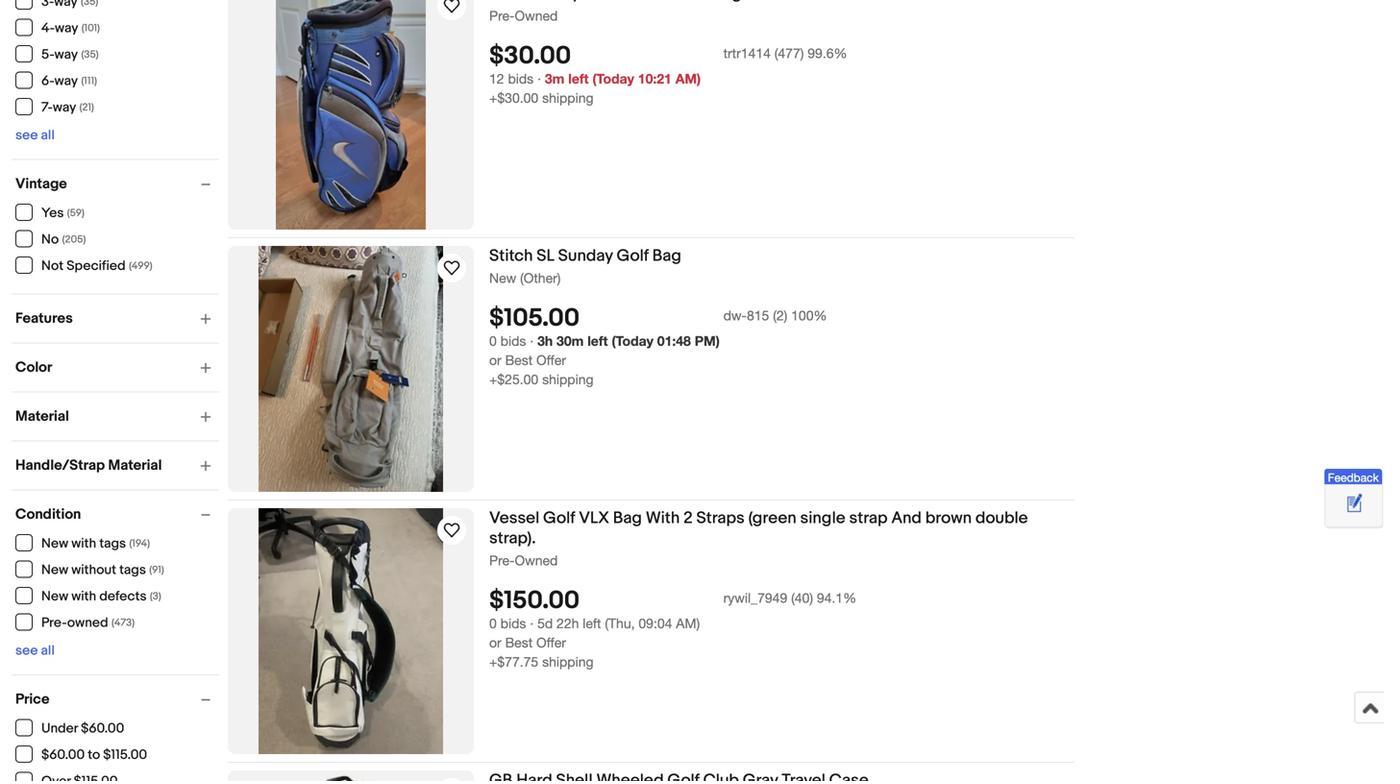 Task type: describe. For each thing, give the bounding box(es) containing it.
condition button
[[15, 506, 219, 523]]

all for 6-
[[41, 127, 55, 144]]

6-
[[41, 73, 54, 89]]

sl
[[537, 246, 555, 266]]

price
[[15, 691, 49, 709]]

stitch sl sunday golf bag new (other)
[[489, 246, 682, 286]]

pre-owned
[[489, 8, 558, 24]]

pm)
[[695, 333, 720, 349]]

(91)
[[149, 564, 164, 577]]

handle/strap material button
[[15, 457, 219, 474]]

under
[[41, 721, 78, 737]]

left inside 'trtr1414 (477) 99.6% 12 bids · 3m left (today 10:21 am) +$30.00 shipping'
[[568, 71, 589, 87]]

no
[[41, 232, 59, 248]]

straps
[[697, 509, 745, 529]]

(2)
[[773, 308, 788, 324]]

(499)
[[129, 260, 152, 273]]

no (205)
[[41, 232, 86, 248]]

bids for trtr1414 (477) 99.6% 12 bids · 3m left (today 10:21 am) +$30.00 shipping
[[508, 71, 534, 87]]

2 heading from the top
[[489, 771, 869, 782]]

100%
[[791, 308, 827, 324]]

yes
[[41, 205, 64, 222]]

price button
[[15, 691, 219, 709]]

pre-owned (473)
[[41, 615, 135, 632]]

(205)
[[62, 234, 86, 246]]

0 inside dw-815 (2) 100% 0 bids · 3h 30m left (today 01:48 pm) or best offer +$25.00 shipping
[[489, 333, 497, 349]]

way for 4-
[[55, 20, 78, 37]]

5-way (35)
[[41, 47, 99, 63]]

· inside dw-815 (2) 100% 0 bids · 3h 30m left (today 01:48 pm) or best offer +$25.00 shipping
[[530, 333, 534, 349]]

left inside the rywil_7949 (40) 94.1% 0 bids · 5d 22h left (thu, 09:04 am) or best offer +$77.75 shipping
[[583, 616, 601, 632]]

$60.00 inside under $60.00 link
[[81, 721, 124, 737]]

bag inside stitch sl sunday golf bag new (other)
[[653, 246, 682, 266]]

$105.00
[[489, 304, 580, 334]]

shipping inside the rywil_7949 (40) 94.1% 0 bids · 5d 22h left (thu, 09:04 am) or best offer +$77.75 shipping
[[542, 654, 594, 670]]

see for 6-way
[[15, 127, 38, 144]]

vessel
[[489, 509, 540, 529]]

stitch sl sunday golf bag link
[[489, 246, 1075, 270]]

best inside the rywil_7949 (40) 94.1% 0 bids · 5d 22h left (thu, 09:04 am) or best offer +$77.75 shipping
[[505, 635, 533, 651]]

0 inside the rywil_7949 (40) 94.1% 0 bids · 5d 22h left (thu, 09:04 am) or best offer +$77.75 shipping
[[489, 616, 497, 632]]

best inside dw-815 (2) 100% 0 bids · 3h 30m left (today 01:48 pm) or best offer +$25.00 shipping
[[505, 353, 533, 368]]

(today inside dw-815 (2) 100% 0 bids · 3h 30m left (today 01:48 pm) or best offer +$25.00 shipping
[[612, 333, 654, 349]]

not specified (499)
[[41, 258, 152, 274]]

(3)
[[150, 591, 161, 603]]

$150.00
[[489, 587, 580, 616]]

way for 6-
[[54, 73, 78, 89]]

new for new with defects
[[41, 589, 68, 605]]

left inside dw-815 (2) 100% 0 bids · 3h 30m left (today 01:48 pm) or best offer +$25.00 shipping
[[588, 333, 608, 349]]

under $60.00
[[41, 721, 124, 737]]

see all button for pre-owned
[[15, 643, 55, 660]]

(other)
[[520, 270, 561, 286]]

with
[[646, 509, 680, 529]]

(111)
[[81, 75, 97, 87]]

7-
[[41, 100, 53, 116]]

see for pre-owned
[[15, 643, 38, 660]]

+$77.75
[[489, 654, 539, 670]]

$115.00
[[103, 748, 147, 764]]

(thu,
[[605, 616, 635, 632]]

owned inside the vessel golf vlx bag with 2 straps (green single strap and brown double strap). pre-owned
[[515, 553, 558, 569]]

12
[[489, 71, 504, 87]]

stitch sl sunday golf bag image
[[259, 246, 443, 492]]

815
[[747, 308, 769, 324]]

(194)
[[129, 538, 150, 550]]

tags for new without tags
[[119, 562, 146, 579]]

material button
[[15, 408, 219, 425]]

see all button for 6-way
[[15, 127, 55, 144]]

new with tags (194)
[[41, 536, 150, 552]]

new for new with tags
[[41, 536, 68, 552]]

see all for 6-way
[[15, 127, 55, 144]]

without
[[71, 562, 116, 579]]

trtr1414 (477) 99.6% 12 bids · 3m left (today 10:21 am) +$30.00 shipping
[[489, 45, 848, 106]]

way for 5-
[[54, 47, 78, 63]]

· for trtr1414 (477) 99.6% 12 bids · 3m left (today 10:21 am) +$30.00 shipping
[[538, 71, 541, 87]]

22h
[[557, 616, 579, 632]]

94.1%
[[817, 591, 857, 606]]

color
[[15, 359, 52, 376]]

strap).
[[489, 529, 536, 549]]

watch vessel golf vlx bag with 2 straps (green single strap and brown double strap). image
[[440, 519, 463, 542]]

10:21
[[638, 71, 672, 87]]

trtr1414
[[724, 45, 771, 61]]

features button
[[15, 310, 219, 327]]

dw-815 (2) 100% 0 bids · 3h 30m left (today 01:48 pm) or best offer +$25.00 shipping
[[489, 308, 827, 388]]

features
[[15, 310, 73, 327]]

(21)
[[79, 101, 94, 114]]

pre- inside the vessel golf vlx bag with 2 straps (green single strap and brown double strap). pre-owned
[[489, 553, 515, 569]]

under $60.00 link
[[15, 720, 125, 737]]

or inside dw-815 (2) 100% 0 bids · 3h 30m left (today 01:48 pm) or best offer +$25.00 shipping
[[489, 353, 502, 368]]

$60.00 inside $60.00 to $115.00 link
[[41, 748, 85, 764]]

watch nike 14-way divider cart golf bag blue/black image
[[440, 0, 463, 17]]

golf inside the vessel golf vlx bag with 2 straps (green single strap and brown double strap). pre-owned
[[543, 509, 575, 529]]

30m
[[557, 333, 584, 349]]

owned
[[67, 615, 108, 632]]

0 horizontal spatial material
[[15, 408, 69, 425]]

01:48
[[657, 333, 691, 349]]

defects
[[99, 589, 147, 605]]

dw-
[[724, 308, 747, 324]]

offer inside dw-815 (2) 100% 0 bids · 3h 30m left (today 01:48 pm) or best offer +$25.00 shipping
[[536, 353, 566, 368]]

(101)
[[82, 22, 100, 35]]

strap
[[849, 509, 888, 529]]

new without tags (91)
[[41, 562, 164, 579]]

3m
[[545, 71, 565, 87]]

with for defects
[[71, 589, 96, 605]]

(green
[[749, 509, 797, 529]]

1 vertical spatial material
[[108, 457, 162, 474]]

(59)
[[67, 207, 84, 220]]



Task type: locate. For each thing, give the bounding box(es) containing it.
sunday
[[558, 246, 613, 266]]

(473)
[[112, 617, 135, 630]]

shipping inside dw-815 (2) 100% 0 bids · 3h 30m left (today 01:48 pm) or best offer +$25.00 shipping
[[542, 372, 594, 388]]

all down 7-
[[41, 127, 55, 144]]

0 vertical spatial pre-
[[489, 8, 515, 24]]

shipping inside 'trtr1414 (477) 99.6% 12 bids · 3m left (today 10:21 am) +$30.00 shipping'
[[542, 90, 594, 106]]

bag inside the vessel golf vlx bag with 2 straps (green single strap and brown double strap). pre-owned
[[613, 509, 642, 529]]

way left (21)
[[53, 100, 76, 116]]

1 vertical spatial shipping
[[542, 372, 594, 388]]

golf
[[617, 246, 649, 266], [543, 509, 575, 529]]

condition
[[15, 506, 81, 523]]

see all up price
[[15, 643, 55, 660]]

or up +$77.75 on the left bottom of page
[[489, 635, 502, 651]]

0 vertical spatial best
[[505, 353, 533, 368]]

all for pre-
[[41, 643, 55, 660]]

99.6%
[[808, 45, 848, 61]]

+$30.00
[[489, 90, 539, 106]]

see all down 7-
[[15, 127, 55, 144]]

· inside the rywil_7949 (40) 94.1% 0 bids · 5d 22h left (thu, 09:04 am) or best offer +$77.75 shipping
[[530, 616, 534, 632]]

2 vertical spatial left
[[583, 616, 601, 632]]

best up +$25.00
[[505, 353, 533, 368]]

pre-
[[489, 8, 515, 24], [489, 553, 515, 569], [41, 615, 67, 632]]

2 or from the top
[[489, 635, 502, 651]]

0 vertical spatial ·
[[538, 71, 541, 87]]

pre- down new with defects (3)
[[41, 615, 67, 632]]

0 vertical spatial (today
[[593, 71, 634, 87]]

1 heading from the top
[[489, 0, 827, 4]]

·
[[538, 71, 541, 87], [530, 333, 534, 349], [530, 616, 534, 632]]

(today left "10:21"
[[593, 71, 634, 87]]

2 vertical spatial ·
[[530, 616, 534, 632]]

gb hard shell wheeled golf club gray travel case image
[[303, 771, 399, 782]]

1 vertical spatial see all
[[15, 643, 55, 660]]

new with defects (3)
[[41, 589, 161, 605]]

brown
[[926, 509, 972, 529]]

2 see from the top
[[15, 643, 38, 660]]

and
[[892, 509, 922, 529]]

tags
[[99, 536, 126, 552], [119, 562, 146, 579]]

bids left 5d
[[501, 616, 526, 632]]

0
[[489, 333, 497, 349], [489, 616, 497, 632]]

· inside 'trtr1414 (477) 99.6% 12 bids · 3m left (today 10:21 am) +$30.00 shipping'
[[538, 71, 541, 87]]

material up condition dropdown button
[[108, 457, 162, 474]]

4-
[[41, 20, 55, 37]]

· left 3h
[[530, 333, 534, 349]]

1 owned from the top
[[515, 8, 558, 24]]

tags left (91) on the bottom left of page
[[119, 562, 146, 579]]

2 shipping from the top
[[542, 372, 594, 388]]

bag right sunday
[[653, 246, 682, 266]]

way left (101)
[[55, 20, 78, 37]]

new down the condition
[[41, 536, 68, 552]]

or inside the rywil_7949 (40) 94.1% 0 bids · 5d 22h left (thu, 09:04 am) or best offer +$77.75 shipping
[[489, 635, 502, 651]]

1 horizontal spatial golf
[[617, 246, 649, 266]]

1 vertical spatial bids
[[501, 333, 526, 349]]

0 vertical spatial owned
[[515, 8, 558, 24]]

new left without
[[41, 562, 68, 579]]

left right 22h
[[583, 616, 601, 632]]

0 vertical spatial see all
[[15, 127, 55, 144]]

0 horizontal spatial golf
[[543, 509, 575, 529]]

stitch
[[489, 246, 533, 266]]

vessel golf vlx bag with 2 straps (green single strap and brown double strap). pre-owned
[[489, 509, 1028, 569]]

1 vertical spatial ·
[[530, 333, 534, 349]]

or up +$25.00
[[489, 353, 502, 368]]

golf right sunday
[[617, 246, 649, 266]]

rywil_7949
[[724, 591, 788, 606]]

0 vertical spatial see all button
[[15, 127, 55, 144]]

see all for pre-owned
[[15, 643, 55, 660]]

color button
[[15, 359, 219, 376]]

bids inside 'trtr1414 (477) 99.6% 12 bids · 3m left (today 10:21 am) +$30.00 shipping'
[[508, 71, 534, 87]]

0 vertical spatial left
[[568, 71, 589, 87]]

all
[[41, 127, 55, 144], [41, 643, 55, 660]]

1 vertical spatial see all button
[[15, 643, 55, 660]]

tags left (194)
[[99, 536, 126, 552]]

1 vertical spatial (today
[[612, 333, 654, 349]]

offer inside the rywil_7949 (40) 94.1% 0 bids · 5d 22h left (thu, 09:04 am) or best offer +$77.75 shipping
[[536, 635, 566, 651]]

bids up +$30.00
[[508, 71, 534, 87]]

(today inside 'trtr1414 (477) 99.6% 12 bids · 3m left (today 10:21 am) +$30.00 shipping'
[[593, 71, 634, 87]]

way left the (111)
[[54, 73, 78, 89]]

2 0 from the top
[[489, 616, 497, 632]]

0 vertical spatial see
[[15, 127, 38, 144]]

$30.00
[[489, 42, 571, 71]]

see up price
[[15, 643, 38, 660]]

0 vertical spatial heading
[[489, 0, 827, 4]]

1 vertical spatial am)
[[676, 616, 700, 632]]

1 see from the top
[[15, 127, 38, 144]]

2 vertical spatial shipping
[[542, 654, 594, 670]]

0 vertical spatial am)
[[676, 71, 701, 87]]

1 vertical spatial 0
[[489, 616, 497, 632]]

best
[[505, 353, 533, 368], [505, 635, 533, 651]]

pre- up $30.00
[[489, 8, 515, 24]]

5d
[[538, 616, 553, 632]]

left right 30m
[[588, 333, 608, 349]]

feedback
[[1328, 471, 1379, 484]]

1 offer from the top
[[536, 353, 566, 368]]

0 horizontal spatial bag
[[613, 509, 642, 529]]

vessel golf vlx bag with 2 straps (green single strap and brown double strap). heading
[[489, 509, 1028, 549]]

0 vertical spatial or
[[489, 353, 502, 368]]

golf inside stitch sl sunday golf bag new (other)
[[617, 246, 649, 266]]

all down pre-owned (473)
[[41, 643, 55, 660]]

1 or from the top
[[489, 353, 502, 368]]

$60.00 up $60.00 to $115.00
[[81, 721, 124, 737]]

offer
[[536, 353, 566, 368], [536, 635, 566, 651]]

2 offer from the top
[[536, 635, 566, 651]]

3h
[[538, 333, 553, 349]]

1 vertical spatial golf
[[543, 509, 575, 529]]

2 vertical spatial bids
[[501, 616, 526, 632]]

1 horizontal spatial material
[[108, 457, 162, 474]]

bids for rywil_7949 (40) 94.1% 0 bids · 5d 22h left (thu, 09:04 am) or best offer +$77.75 shipping
[[501, 616, 526, 632]]

material
[[15, 408, 69, 425], [108, 457, 162, 474]]

3 shipping from the top
[[542, 654, 594, 670]]

· left the 3m
[[538, 71, 541, 87]]

to
[[88, 748, 100, 764]]

1 see all button from the top
[[15, 127, 55, 144]]

yes (59)
[[41, 205, 84, 222]]

0 up +$25.00
[[489, 333, 497, 349]]

0 vertical spatial bag
[[653, 246, 682, 266]]

am) right 09:04
[[676, 616, 700, 632]]

6-way (111)
[[41, 73, 97, 89]]

09:04
[[639, 616, 672, 632]]

7-way (21)
[[41, 100, 94, 116]]

handle/strap material
[[15, 457, 162, 474]]

0 vertical spatial tags
[[99, 536, 126, 552]]

see all
[[15, 127, 55, 144], [15, 643, 55, 660]]

bids left 3h
[[501, 333, 526, 349]]

am)
[[676, 71, 701, 87], [676, 616, 700, 632]]

5-
[[41, 47, 54, 63]]

new inside stitch sl sunday golf bag new (other)
[[489, 270, 517, 286]]

with for tags
[[71, 536, 96, 552]]

0 vertical spatial $60.00
[[81, 721, 124, 737]]

double
[[976, 509, 1028, 529]]

shipping down 30m
[[542, 372, 594, 388]]

2 vertical spatial pre-
[[41, 615, 67, 632]]

1 vertical spatial offer
[[536, 635, 566, 651]]

1 vertical spatial with
[[71, 589, 96, 605]]

(40)
[[791, 591, 813, 606]]

left right the 3m
[[568, 71, 589, 87]]

bids inside the rywil_7949 (40) 94.1% 0 bids · 5d 22h left (thu, 09:04 am) or best offer +$77.75 shipping
[[501, 616, 526, 632]]

specified
[[67, 258, 126, 274]]

1 vertical spatial best
[[505, 635, 533, 651]]

0 vertical spatial 0
[[489, 333, 497, 349]]

+$25.00
[[489, 372, 539, 388]]

(today left 01:48
[[612, 333, 654, 349]]

0 vertical spatial material
[[15, 408, 69, 425]]

(today
[[593, 71, 634, 87], [612, 333, 654, 349]]

offer down 3h
[[536, 353, 566, 368]]

am) inside 'trtr1414 (477) 99.6% 12 bids · 3m left (today 10:21 am) +$30.00 shipping'
[[676, 71, 701, 87]]

am) inside the rywil_7949 (40) 94.1% 0 bids · 5d 22h left (thu, 09:04 am) or best offer +$77.75 shipping
[[676, 616, 700, 632]]

1 vertical spatial or
[[489, 635, 502, 651]]

shipping down the 3m
[[542, 90, 594, 106]]

0 vertical spatial shipping
[[542, 90, 594, 106]]

tags for new with tags
[[99, 536, 126, 552]]

way left (35)
[[54, 47, 78, 63]]

2 with from the top
[[71, 589, 96, 605]]

$60.00 to $115.00
[[41, 748, 147, 764]]

$60.00 to $115.00 link
[[15, 746, 148, 764]]

1 vertical spatial $60.00
[[41, 748, 85, 764]]

see
[[15, 127, 38, 144], [15, 643, 38, 660]]

1 vertical spatial owned
[[515, 553, 558, 569]]

(35)
[[81, 49, 99, 61]]

$60.00 down under
[[41, 748, 85, 764]]

pre- down strap). at the left of the page
[[489, 553, 515, 569]]

2 best from the top
[[505, 635, 533, 651]]

1 vertical spatial all
[[41, 643, 55, 660]]

owned up $30.00
[[515, 8, 558, 24]]

1 with from the top
[[71, 536, 96, 552]]

1 shipping from the top
[[542, 90, 594, 106]]

vintage
[[15, 175, 67, 193]]

$60.00
[[81, 721, 124, 737], [41, 748, 85, 764]]

1 vertical spatial pre-
[[489, 553, 515, 569]]

0 vertical spatial with
[[71, 536, 96, 552]]

1 vertical spatial tags
[[119, 562, 146, 579]]

vlx
[[579, 509, 609, 529]]

vintage button
[[15, 175, 219, 193]]

with up owned
[[71, 589, 96, 605]]

0 vertical spatial all
[[41, 127, 55, 144]]

1 vertical spatial bag
[[613, 509, 642, 529]]

bag
[[653, 246, 682, 266], [613, 509, 642, 529]]

pre- for owned
[[41, 615, 67, 632]]

1 0 from the top
[[489, 333, 497, 349]]

· left 5d
[[530, 616, 534, 632]]

owned down strap). at the left of the page
[[515, 553, 558, 569]]

see all button down 7-
[[15, 127, 55, 144]]

way
[[55, 20, 78, 37], [54, 47, 78, 63], [54, 73, 78, 89], [53, 100, 76, 116]]

best up +$77.75 on the left bottom of page
[[505, 635, 533, 651]]

1 vertical spatial left
[[588, 333, 608, 349]]

bids inside dw-815 (2) 100% 0 bids · 3h 30m left (today 01:48 pm) or best offer +$25.00 shipping
[[501, 333, 526, 349]]

0 up +$77.75 on the left bottom of page
[[489, 616, 497, 632]]

handle/strap
[[15, 457, 105, 474]]

0 vertical spatial bids
[[508, 71, 534, 87]]

bag right vlx
[[613, 509, 642, 529]]

0 vertical spatial golf
[[617, 246, 649, 266]]

2 owned from the top
[[515, 553, 558, 569]]

see up vintage
[[15, 127, 38, 144]]

2 all from the top
[[41, 643, 55, 660]]

see all button up price
[[15, 643, 55, 660]]

2 see all from the top
[[15, 643, 55, 660]]

· for rywil_7949 (40) 94.1% 0 bids · 5d 22h left (thu, 09:04 am) or best offer +$77.75 shipping
[[530, 616, 534, 632]]

0 vertical spatial offer
[[536, 353, 566, 368]]

heading
[[489, 0, 827, 4], [489, 771, 869, 782]]

2 see all button from the top
[[15, 643, 55, 660]]

offer down 5d
[[536, 635, 566, 651]]

1 all from the top
[[41, 127, 55, 144]]

1 vertical spatial see
[[15, 643, 38, 660]]

1 horizontal spatial bag
[[653, 246, 682, 266]]

4-way (101)
[[41, 20, 100, 37]]

new up owned
[[41, 589, 68, 605]]

material down color
[[15, 408, 69, 425]]

with up without
[[71, 536, 96, 552]]

1 vertical spatial heading
[[489, 771, 869, 782]]

watch stitch sl sunday golf bag image
[[440, 257, 463, 280]]

single
[[800, 509, 846, 529]]

(477)
[[775, 45, 804, 61]]

am) right "10:21"
[[676, 71, 701, 87]]

1 see all from the top
[[15, 127, 55, 144]]

owned
[[515, 8, 558, 24], [515, 553, 558, 569]]

with
[[71, 536, 96, 552], [71, 589, 96, 605]]

2
[[684, 509, 693, 529]]

vessel golf vlx bag with 2 straps (green single strap and brown double strap). link
[[489, 509, 1075, 552]]

way for 7-
[[53, 100, 76, 116]]

stitch sl sunday golf bag heading
[[489, 246, 682, 266]]

1 best from the top
[[505, 353, 533, 368]]

new for new without tags
[[41, 562, 68, 579]]

vessel golf vlx bag with 2 straps (green single strap and brown double strap). image
[[259, 509, 443, 755]]

shipping down 22h
[[542, 654, 594, 670]]

pre- for owned
[[489, 8, 515, 24]]

golf left vlx
[[543, 509, 575, 529]]

nike 14-way divider cart golf bag blue/black image
[[276, 0, 426, 230]]

new down stitch at the top of page
[[489, 270, 517, 286]]



Task type: vqa. For each thing, say whether or not it's contained in the screenshot.
rywil_7949 (40) 94.1% 0 bids · 5d 22h left (Thu, 09:04 AM) or Best Offer +$77.75 shipping's Bids
yes



